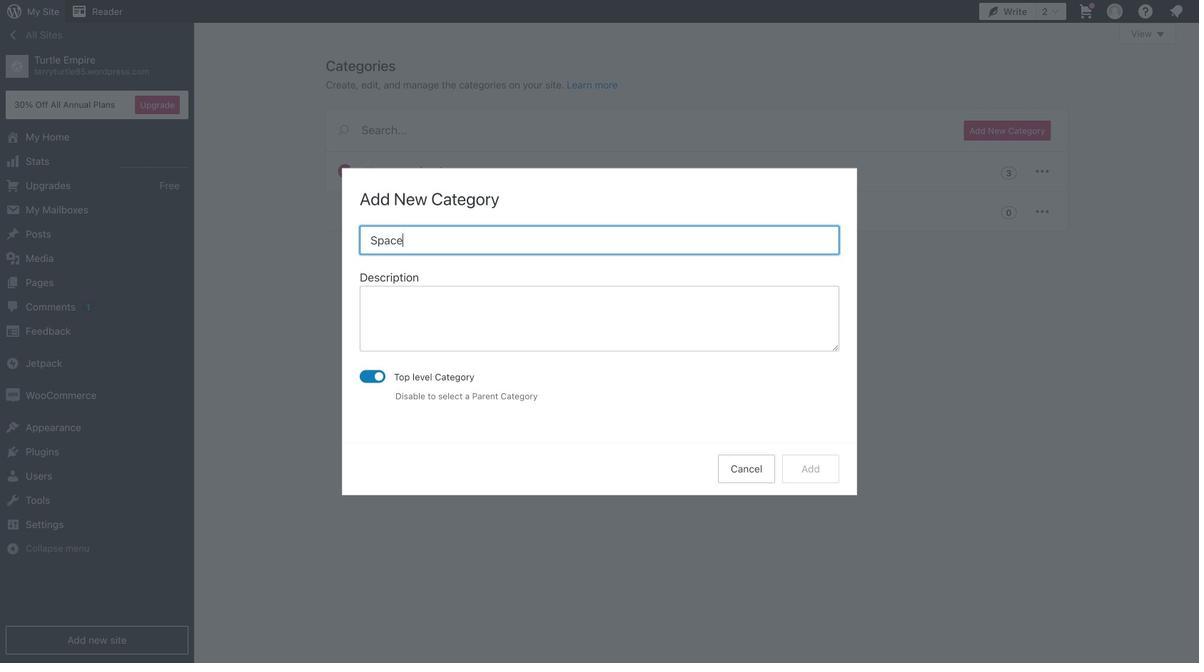 Task type: vqa. For each thing, say whether or not it's contained in the screenshot.
img
yes



Task type: locate. For each thing, give the bounding box(es) containing it.
img image
[[6, 388, 20, 403]]

None search field
[[326, 109, 947, 151]]

None text field
[[360, 286, 840, 351]]

toggle menu image for uncategorized image
[[1034, 163, 1051, 180]]

fungus image
[[359, 203, 377, 220]]

highest hourly views 0 image
[[121, 158, 188, 168]]

my shopping cart image
[[1078, 3, 1095, 20]]

dialog
[[343, 169, 857, 495]]

1 toggle menu image from the top
[[1034, 163, 1051, 180]]

main content
[[326, 23, 1176, 231]]

New Category Name text field
[[360, 226, 840, 254]]

toggle menu image for "fungus" icon
[[1034, 203, 1051, 220]]

2 toggle menu image from the top
[[1034, 203, 1051, 220]]

toggle menu image
[[1034, 163, 1051, 180], [1034, 203, 1051, 220]]

closed image
[[1157, 32, 1164, 37]]

group
[[360, 269, 840, 356]]

1 vertical spatial toggle menu image
[[1034, 203, 1051, 220]]

update your profile, personal settings, and more image
[[1107, 3, 1124, 20]]

0 vertical spatial toggle menu image
[[1034, 163, 1051, 180]]



Task type: describe. For each thing, give the bounding box(es) containing it.
uncategorized image
[[337, 163, 354, 180]]

help image
[[1137, 3, 1154, 20]]

manage your notifications image
[[1168, 3, 1185, 20]]



